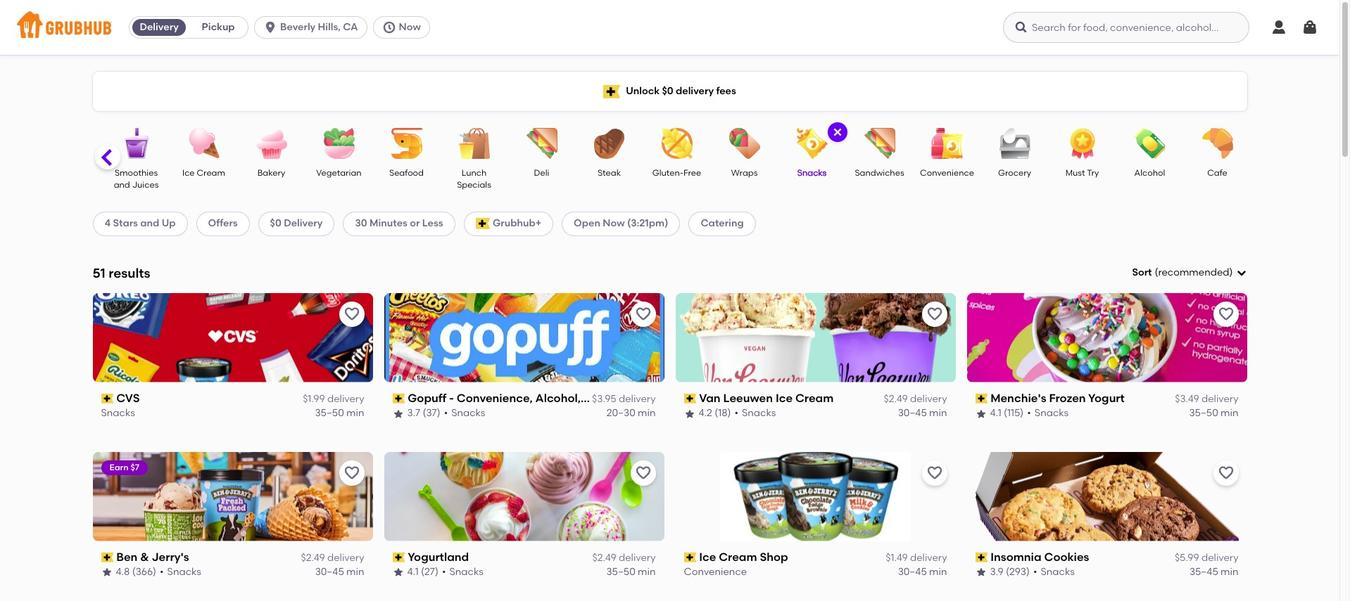 Task type: locate. For each thing, give the bounding box(es) containing it.
cream left shop
[[719, 551, 757, 564]]

subscription pass image left the cvs
[[101, 394, 113, 404]]

1 vertical spatial grubhub plus flag logo image
[[476, 219, 490, 230]]

now right open
[[603, 218, 625, 230]]

cream
[[197, 168, 225, 178], [795, 392, 834, 405], [719, 551, 757, 564]]

1 horizontal spatial 4.1
[[990, 408, 1001, 420]]

1 horizontal spatial convenience
[[920, 168, 974, 178]]

steak
[[598, 168, 621, 178]]

ice cream image
[[179, 128, 228, 159]]

ice right the leeuwen on the right bottom
[[776, 392, 793, 405]]

1 horizontal spatial 35–50 min
[[606, 567, 656, 579]]

save this restaurant button for menchie's frozen yogurt
[[1213, 302, 1239, 327]]

2 horizontal spatial 35–50 min
[[1189, 408, 1239, 420]]

convenience
[[920, 168, 974, 178], [684, 567, 747, 579]]

1 vertical spatial convenience
[[684, 567, 747, 579]]

save this restaurant button for gopuff - convenience, alcohol, & more
[[630, 302, 656, 327]]

$1.99 delivery
[[303, 394, 364, 406]]

1 vertical spatial ice
[[776, 392, 793, 405]]

1 horizontal spatial ice
[[699, 551, 716, 564]]

smoothies and juices image
[[112, 128, 161, 159]]

4.1 left '(27)'
[[407, 567, 419, 579]]

1 horizontal spatial $2.49
[[592, 553, 616, 565]]

fees
[[716, 85, 736, 97]]

2 horizontal spatial svg image
[[1302, 19, 1318, 36]]

star icon image left 3.9
[[975, 568, 987, 579]]

0 horizontal spatial $0
[[270, 218, 281, 230]]

sandwiches image
[[855, 128, 904, 159]]

yogurt
[[1088, 392, 1125, 405]]

subscription pass image left gopuff
[[392, 394, 405, 404]]

30
[[355, 218, 367, 230]]

4.2
[[699, 408, 712, 420]]

and left 'up'
[[140, 218, 159, 230]]

snacks for van leeuwen ice cream
[[742, 408, 776, 420]]

star icon image left 4.2
[[684, 409, 695, 420]]

subscription pass image left menchie's
[[975, 394, 988, 404]]

35–50
[[315, 408, 344, 420], [1189, 408, 1218, 420], [606, 567, 635, 579]]

1 horizontal spatial 35–50
[[606, 567, 635, 579]]

star icon image left 4.1 (115)
[[975, 409, 987, 420]]

0 horizontal spatial $2.49
[[301, 553, 325, 565]]

$2.49 delivery
[[884, 394, 947, 406], [301, 553, 364, 565], [592, 553, 656, 565]]

35–50 for cvs
[[315, 408, 344, 420]]

30–45 for ben & jerry's
[[315, 567, 344, 579]]

0 horizontal spatial cream
[[197, 168, 225, 178]]

grubhub plus flag logo image left grubhub+
[[476, 219, 490, 230]]

1 horizontal spatial delivery
[[284, 218, 323, 230]]

snacks for gopuff - convenience, alcohol, & more
[[451, 408, 485, 420]]

ben
[[116, 551, 138, 564]]

now
[[399, 21, 421, 33], [603, 218, 625, 230]]

sort
[[1132, 267, 1152, 279]]

1 vertical spatial &
[[140, 551, 149, 564]]

0 vertical spatial convenience
[[920, 168, 974, 178]]

gluten free image
[[652, 128, 701, 159]]

snacks for menchie's frozen yogurt
[[1035, 408, 1069, 420]]

30–45 min
[[898, 408, 947, 420], [315, 567, 364, 579], [898, 567, 947, 579]]

save this restaurant button for van leeuwen ice cream
[[922, 302, 947, 327]]

0 horizontal spatial svg image
[[382, 20, 396, 34]]

35–50 for yogurtland
[[606, 567, 635, 579]]

snacks for yogurtland
[[449, 567, 483, 579]]

snacks down van leeuwen ice cream
[[742, 408, 776, 420]]

save this restaurant button for ice cream shop
[[922, 461, 947, 486]]

4.1
[[990, 408, 1001, 420], [407, 567, 419, 579]]

0 vertical spatial &
[[583, 392, 592, 405]]

smoothies
[[115, 168, 158, 178]]

0 vertical spatial 4.1
[[990, 408, 1001, 420]]

delivery
[[676, 85, 714, 97], [327, 394, 364, 406], [619, 394, 656, 406], [910, 394, 947, 406], [1202, 394, 1239, 406], [327, 553, 364, 565], [619, 553, 656, 565], [910, 553, 947, 565], [1202, 553, 1239, 565]]

Search for food, convenience, alcohol... search field
[[1003, 12, 1249, 43]]

star icon image
[[392, 409, 404, 420], [684, 409, 695, 420], [975, 409, 987, 420], [101, 568, 112, 579], [392, 568, 404, 579], [975, 568, 987, 579]]

min
[[346, 408, 364, 420], [638, 408, 656, 420], [929, 408, 947, 420], [1221, 408, 1239, 420], [346, 567, 364, 579], [638, 567, 656, 579], [929, 567, 947, 579], [1221, 567, 1239, 579]]

0 vertical spatial ice
[[182, 168, 195, 178]]

0 horizontal spatial 4.1
[[407, 567, 419, 579]]

save this restaurant image for van leeuwen ice cream
[[926, 306, 943, 323]]

• for ice
[[734, 408, 738, 420]]

snacks down '-'
[[451, 408, 485, 420]]

subscription pass image for ben & jerry's
[[101, 553, 113, 563]]

• right (37)
[[444, 408, 448, 420]]

deli image
[[517, 128, 566, 159]]

51 results
[[93, 265, 150, 281]]

grubhub plus flag logo image for unlock $0 delivery fees
[[603, 85, 620, 98]]

(115)
[[1004, 408, 1024, 420]]

20–30 min
[[607, 408, 656, 420]]

0 vertical spatial now
[[399, 21, 421, 33]]

delivery button
[[130, 16, 189, 39]]

star icon image for gopuff - convenience, alcohol, & more
[[392, 409, 404, 420]]

save this restaurant image
[[1217, 306, 1234, 323], [635, 465, 651, 482], [926, 465, 943, 482], [1217, 465, 1234, 482]]

1 horizontal spatial cream
[[719, 551, 757, 564]]

$2.49 for ice
[[884, 394, 908, 406]]

•
[[444, 408, 448, 420], [734, 408, 738, 420], [1027, 408, 1031, 420], [160, 567, 164, 579], [442, 567, 446, 579], [1033, 567, 1037, 579]]

subscription pass image left van
[[684, 394, 696, 404]]

subscription pass image
[[101, 394, 113, 404], [392, 394, 405, 404], [392, 553, 405, 563], [684, 553, 696, 563]]

gopuff - convenience, alcohol, & more
[[408, 392, 623, 405]]

(27)
[[421, 567, 438, 579]]

minutes
[[370, 218, 408, 230]]

bakery image
[[247, 128, 296, 159]]

snacks down menchie's frozen yogurt
[[1035, 408, 1069, 420]]

30–45 for ice cream shop
[[898, 567, 927, 579]]

2 horizontal spatial ice
[[776, 392, 793, 405]]

1 horizontal spatial and
[[140, 218, 159, 230]]

$3.95 delivery
[[592, 394, 656, 406]]

• snacks for yogurt
[[1027, 408, 1069, 420]]

delivery left 30
[[284, 218, 323, 230]]

0 vertical spatial $0
[[662, 85, 673, 97]]

1 vertical spatial 4.1
[[407, 567, 419, 579]]

unlock $0 delivery fees
[[626, 85, 736, 97]]

4.1 (115)
[[990, 408, 1024, 420]]

pickup
[[202, 21, 235, 33]]

recommended
[[1158, 267, 1229, 279]]

4
[[105, 218, 111, 230]]

svg image inside beverly hills, ca button
[[263, 20, 277, 34]]

save this restaurant button for cvs
[[339, 302, 364, 327]]

must try
[[1066, 168, 1099, 178]]

0 vertical spatial grubhub plus flag logo image
[[603, 85, 620, 98]]

hills,
[[318, 21, 341, 33]]

1 vertical spatial cream
[[795, 392, 834, 405]]

1 horizontal spatial svg image
[[1236, 268, 1247, 279]]

or
[[410, 218, 420, 230]]

snacks down yogurtland
[[449, 567, 483, 579]]

4.1 left (115) in the right bottom of the page
[[990, 408, 1001, 420]]

2 horizontal spatial cream
[[795, 392, 834, 405]]

0 horizontal spatial ice
[[182, 168, 195, 178]]

cream down ice cream image
[[197, 168, 225, 178]]

0 vertical spatial and
[[114, 180, 130, 190]]

try
[[1087, 168, 1099, 178]]

• snacks for jerry's
[[160, 567, 201, 579]]

offers
[[208, 218, 238, 230]]

steak image
[[585, 128, 634, 159]]

snacks for insomnia cookies
[[1041, 567, 1075, 579]]

35–45 min
[[1190, 567, 1239, 579]]

grubhub plus flag logo image
[[603, 85, 620, 98], [476, 219, 490, 230]]

min for cvs
[[346, 408, 364, 420]]

star icon image left 4.8
[[101, 568, 112, 579]]

• right (115) in the right bottom of the page
[[1027, 408, 1031, 420]]

(37)
[[423, 408, 440, 420]]

snacks down cookies
[[1041, 567, 1075, 579]]

1 horizontal spatial now
[[603, 218, 625, 230]]

min for van leeuwen ice cream
[[929, 408, 947, 420]]

2 horizontal spatial $2.49
[[884, 394, 908, 406]]

snacks
[[797, 168, 827, 178], [101, 408, 135, 420], [451, 408, 485, 420], [742, 408, 776, 420], [1035, 408, 1069, 420], [167, 567, 201, 579], [449, 567, 483, 579], [1041, 567, 1075, 579]]

& up (366) at the bottom left of the page
[[140, 551, 149, 564]]

smoothies and juices
[[114, 168, 159, 190]]

snacks down "jerry's"
[[167, 567, 201, 579]]

(366)
[[132, 567, 156, 579]]

4.1 for yogurtland
[[407, 567, 419, 579]]

snacks down the cvs
[[101, 408, 135, 420]]

must
[[1066, 168, 1085, 178]]

2 horizontal spatial 35–50
[[1189, 408, 1218, 420]]

subscription pass image left insomnia
[[975, 553, 988, 563]]

and
[[114, 180, 130, 190], [140, 218, 159, 230]]

gopuff - convenience, alcohol, & more logo image
[[384, 293, 664, 383]]

• snacks down the leeuwen on the right bottom
[[734, 408, 776, 420]]

svg image inside field
[[1236, 268, 1247, 279]]

svg image
[[1271, 19, 1287, 36], [263, 20, 277, 34], [1014, 20, 1028, 34], [832, 127, 843, 138]]

convenience down convenience image
[[920, 168, 974, 178]]

0 horizontal spatial 35–50
[[315, 408, 344, 420]]

grubhub plus flag logo image left unlock
[[603, 85, 620, 98]]

star icon image left the 4.1 (27)
[[392, 568, 404, 579]]

alcohol,
[[535, 392, 581, 405]]

• snacks down menchie's frozen yogurt
[[1027, 408, 1069, 420]]

open
[[574, 218, 600, 230]]

1 vertical spatial and
[[140, 218, 159, 230]]

delivery
[[140, 21, 179, 33], [284, 218, 323, 230]]

subscription pass image left ice cream shop at right
[[684, 553, 696, 563]]

now right ca
[[399, 21, 421, 33]]

cream for ice cream
[[197, 168, 225, 178]]

menchie's
[[991, 392, 1046, 405]]

star icon image for ben & jerry's
[[101, 568, 112, 579]]

0 vertical spatial cream
[[197, 168, 225, 178]]

alcohol image
[[1125, 128, 1175, 159]]

convenience down ice cream shop at right
[[684, 567, 747, 579]]

ice
[[182, 168, 195, 178], [776, 392, 793, 405], [699, 551, 716, 564]]

35–50 min for menchie's frozen yogurt
[[1189, 408, 1239, 420]]

seafood
[[389, 168, 424, 178]]

0 vertical spatial delivery
[[140, 21, 179, 33]]

star icon image left 3.7
[[392, 409, 404, 420]]

• down "jerry's"
[[160, 567, 164, 579]]

0 horizontal spatial grubhub plus flag logo image
[[476, 219, 490, 230]]

$0 down bakery
[[270, 218, 281, 230]]

more
[[595, 392, 623, 405]]

min for menchie's frozen yogurt
[[1221, 408, 1239, 420]]

35–45
[[1190, 567, 1218, 579]]

0 horizontal spatial and
[[114, 180, 130, 190]]

gluten-
[[652, 168, 683, 178]]

ice left shop
[[699, 551, 716, 564]]

delivery left pickup
[[140, 21, 179, 33]]

van leeuwen ice cream logo image
[[675, 293, 956, 383]]

• snacks
[[444, 408, 485, 420], [734, 408, 776, 420], [1027, 408, 1069, 420], [160, 567, 201, 579], [442, 567, 483, 579], [1033, 567, 1075, 579]]

& left more
[[583, 392, 592, 405]]

subscription pass image left yogurtland
[[392, 553, 405, 563]]

0 horizontal spatial 35–50 min
[[315, 408, 364, 420]]

ca
[[343, 21, 358, 33]]

2 vertical spatial cream
[[719, 551, 757, 564]]

ice down ice cream image
[[182, 168, 195, 178]]

snacks image
[[787, 128, 837, 159]]

1 vertical spatial now
[[603, 218, 625, 230]]

1 horizontal spatial $2.49 delivery
[[592, 553, 656, 565]]

lunch specials image
[[449, 128, 499, 159]]

now button
[[373, 16, 436, 39]]

svg image inside now button
[[382, 20, 396, 34]]

and down smoothies
[[114, 180, 130, 190]]

cream down van leeuwen ice cream logo
[[795, 392, 834, 405]]

2 horizontal spatial $2.49 delivery
[[884, 394, 947, 406]]

1 horizontal spatial grubhub plus flag logo image
[[603, 85, 620, 98]]

$1.49 delivery
[[886, 553, 947, 565]]

$2.49 for jerry's
[[301, 553, 325, 565]]

$2.49
[[884, 394, 908, 406], [301, 553, 325, 565], [592, 553, 616, 565]]

$0 right unlock
[[662, 85, 673, 97]]

2 vertical spatial ice
[[699, 551, 716, 564]]

• right the "(18)" on the right bottom of page
[[734, 408, 738, 420]]

svg image
[[1302, 19, 1318, 36], [382, 20, 396, 34], [1236, 268, 1247, 279]]

)
[[1229, 267, 1233, 279]]

1 horizontal spatial $0
[[662, 85, 673, 97]]

must try image
[[1058, 128, 1107, 159]]

delivery for insomnia cookies
[[1202, 553, 1239, 565]]

gopuff
[[408, 392, 446, 405]]

star icon image for yogurtland
[[392, 568, 404, 579]]

• snacks down "jerry's"
[[160, 567, 201, 579]]

jerry's
[[152, 551, 189, 564]]

cvs logo image
[[93, 293, 373, 383]]

save this restaurant button for insomnia cookies
[[1213, 461, 1239, 486]]

0 horizontal spatial &
[[140, 551, 149, 564]]

save this restaurant image
[[343, 306, 360, 323], [635, 306, 651, 323], [926, 306, 943, 323], [343, 465, 360, 482]]

0 horizontal spatial now
[[399, 21, 421, 33]]

yogurtland logo image
[[384, 452, 664, 542]]

grocery image
[[990, 128, 1039, 159]]

delivery for cvs
[[327, 394, 364, 406]]

0 horizontal spatial delivery
[[140, 21, 179, 33]]

shakes image
[[44, 128, 93, 159]]

None field
[[1132, 266, 1247, 280]]

4.8
[[116, 567, 130, 579]]

&
[[583, 392, 592, 405], [140, 551, 149, 564]]

35–50 min for cvs
[[315, 408, 364, 420]]

• snacks down '-'
[[444, 408, 485, 420]]

subscription pass image
[[684, 394, 696, 404], [975, 394, 988, 404], [101, 553, 113, 563], [975, 553, 988, 563]]

0 horizontal spatial $2.49 delivery
[[301, 553, 364, 565]]

subscription pass image left the ben
[[101, 553, 113, 563]]

delivery for menchie's frozen yogurt
[[1202, 394, 1239, 406]]



Task type: vqa. For each thing, say whether or not it's contained in the screenshot.


Task type: describe. For each thing, give the bounding box(es) containing it.
-
[[449, 392, 454, 405]]

save this restaurant button for yogurtland
[[630, 461, 656, 486]]

$5.99 delivery
[[1175, 553, 1239, 565]]

min for ben & jerry's
[[346, 567, 364, 579]]

• snacks down yogurtland
[[442, 567, 483, 579]]

subscription pass image for menchie's frozen yogurt
[[975, 394, 988, 404]]

shop
[[760, 551, 788, 564]]

30–45 min for ice cream shop
[[898, 567, 947, 579]]

star icon image for menchie's frozen yogurt
[[975, 409, 987, 420]]

frozen
[[1049, 392, 1086, 405]]

insomnia
[[991, 551, 1042, 564]]

leeuwen
[[723, 392, 773, 405]]

0 horizontal spatial convenience
[[684, 567, 747, 579]]

• snacks for convenience,
[[444, 408, 485, 420]]

(18)
[[715, 408, 731, 420]]

star icon image for van leeuwen ice cream
[[684, 409, 695, 420]]

$3.95
[[592, 394, 616, 406]]

grubhub+
[[493, 218, 541, 230]]

• for convenience,
[[444, 408, 448, 420]]

seafood image
[[382, 128, 431, 159]]

$1.49
[[886, 553, 908, 565]]

20–30
[[607, 408, 635, 420]]

convenience,
[[457, 392, 533, 405]]

51
[[93, 265, 105, 281]]

3.7
[[407, 408, 420, 420]]

delivery for ice cream shop
[[910, 553, 947, 565]]

4.1 for menchie's frozen yogurt
[[990, 408, 1001, 420]]

main navigation navigation
[[0, 0, 1340, 55]]

30 minutes or less
[[355, 218, 443, 230]]

30–45 min for ben & jerry's
[[315, 567, 364, 579]]

insomnia cookies logo image
[[967, 452, 1247, 542]]

(293)
[[1006, 567, 1030, 579]]

juices
[[132, 180, 159, 190]]

subscription pass image for ice cream shop
[[684, 553, 696, 563]]

• for yogurt
[[1027, 408, 1031, 420]]

• snacks down cookies
[[1033, 567, 1075, 579]]

• down insomnia cookies
[[1033, 567, 1037, 579]]

stars
[[113, 218, 138, 230]]

4.1 (27)
[[407, 567, 438, 579]]

• for jerry's
[[160, 567, 164, 579]]

cream for ice cream shop
[[719, 551, 757, 564]]

menchie's frozen yogurt
[[991, 392, 1125, 405]]

delivery for yogurtland
[[619, 553, 656, 565]]

$5.99
[[1175, 553, 1199, 565]]

ice for ice cream
[[182, 168, 195, 178]]

pickup button
[[189, 16, 248, 39]]

delivery inside button
[[140, 21, 179, 33]]

subscription pass image for gopuff - convenience, alcohol, & more
[[392, 394, 405, 404]]

$3.49
[[1175, 394, 1199, 406]]

$1.99
[[303, 394, 325, 406]]

none field containing sort
[[1132, 266, 1247, 280]]

van
[[699, 392, 721, 405]]

• snacks for ice
[[734, 408, 776, 420]]

vegetarian
[[316, 168, 362, 178]]

menchie's frozen yogurt logo image
[[967, 293, 1247, 383]]

$3.49 delivery
[[1175, 394, 1239, 406]]

star icon image for insomnia cookies
[[975, 568, 987, 579]]

lunch specials
[[457, 168, 491, 190]]

sort ( recommended )
[[1132, 267, 1233, 279]]

bakery
[[257, 168, 285, 178]]

ben & jerry's logo image
[[93, 452, 373, 542]]

• right '(27)'
[[442, 567, 446, 579]]

grocery
[[998, 168, 1031, 178]]

4.2 (18)
[[699, 408, 731, 420]]

save this restaurant image for cream
[[926, 465, 943, 482]]

$2.49 delivery for jerry's
[[301, 553, 364, 565]]

save this restaurant image for gopuff - convenience, alcohol, & more
[[635, 306, 651, 323]]

4 stars and up
[[105, 218, 176, 230]]

30–45 min for van leeuwen ice cream
[[898, 408, 947, 420]]

less
[[422, 218, 443, 230]]

min for insomnia cookies
[[1221, 567, 1239, 579]]

$0 delivery
[[270, 218, 323, 230]]

4.8 (366)
[[116, 567, 156, 579]]

free
[[683, 168, 701, 178]]

unlock
[[626, 85, 660, 97]]

(
[[1155, 267, 1158, 279]]

cvs
[[116, 392, 140, 405]]

save this restaurant image for cookies
[[1217, 465, 1234, 482]]

cookies
[[1044, 551, 1089, 564]]

insomnia cookies
[[991, 551, 1089, 564]]

1 horizontal spatial &
[[583, 392, 592, 405]]

earn $7
[[109, 463, 139, 473]]

min for ice cream shop
[[929, 567, 947, 579]]

min for yogurtland
[[638, 567, 656, 579]]

grubhub plus flag logo image for grubhub+
[[476, 219, 490, 230]]

results
[[109, 265, 150, 281]]

save this restaurant image for frozen
[[1217, 306, 1234, 323]]

35–50 for menchie's frozen yogurt
[[1189, 408, 1218, 420]]

35–50 min for yogurtland
[[606, 567, 656, 579]]

beverly hills, ca
[[280, 21, 358, 33]]

wraps
[[731, 168, 758, 178]]

gluten-free
[[652, 168, 701, 178]]

subscription pass image for insomnia cookies
[[975, 553, 988, 563]]

delivery for ben & jerry's
[[327, 553, 364, 565]]

wraps image
[[720, 128, 769, 159]]

vegetarian image
[[314, 128, 364, 159]]

$2.49 delivery for ice
[[884, 394, 947, 406]]

now inside button
[[399, 21, 421, 33]]

3.9
[[990, 567, 1004, 579]]

sandwiches
[[855, 168, 904, 178]]

catering
[[701, 218, 744, 230]]

1 vertical spatial delivery
[[284, 218, 323, 230]]

subscription pass image for yogurtland
[[392, 553, 405, 563]]

$7
[[131, 463, 139, 473]]

beverly
[[280, 21, 315, 33]]

cafe image
[[1193, 128, 1242, 159]]

delivery for gopuff - convenience, alcohol, & more
[[619, 394, 656, 406]]

open now (3:21pm)
[[574, 218, 668, 230]]

3.7 (37)
[[407, 408, 440, 420]]

specials
[[457, 180, 491, 190]]

beverly hills, ca button
[[254, 16, 373, 39]]

yogurtland
[[408, 551, 469, 564]]

1 vertical spatial $0
[[270, 218, 281, 230]]

subscription pass image for cvs
[[101, 394, 113, 404]]

ice cream shop
[[699, 551, 788, 564]]

3.9 (293)
[[990, 567, 1030, 579]]

ice cream
[[182, 168, 225, 178]]

subscription pass image for van leeuwen ice cream
[[684, 394, 696, 404]]

snacks down snacks image in the top right of the page
[[797, 168, 827, 178]]

convenience image
[[923, 128, 972, 159]]

and inside smoothies and juices
[[114, 180, 130, 190]]

van leeuwen ice cream
[[699, 392, 834, 405]]

ice cream shop logo image
[[720, 452, 911, 542]]

alcohol
[[1134, 168, 1165, 178]]

deli
[[534, 168, 549, 178]]

up
[[162, 218, 176, 230]]

lunch
[[462, 168, 487, 178]]

delivery for van leeuwen ice cream
[[910, 394, 947, 406]]

(3:21pm)
[[627, 218, 668, 230]]

30–45 for van leeuwen ice cream
[[898, 408, 927, 420]]

save this restaurant image for cvs
[[343, 306, 360, 323]]

ben & jerry's
[[116, 551, 189, 564]]

ice for ice cream shop
[[699, 551, 716, 564]]

snacks for ben & jerry's
[[167, 567, 201, 579]]

min for gopuff - convenience, alcohol, & more
[[638, 408, 656, 420]]



